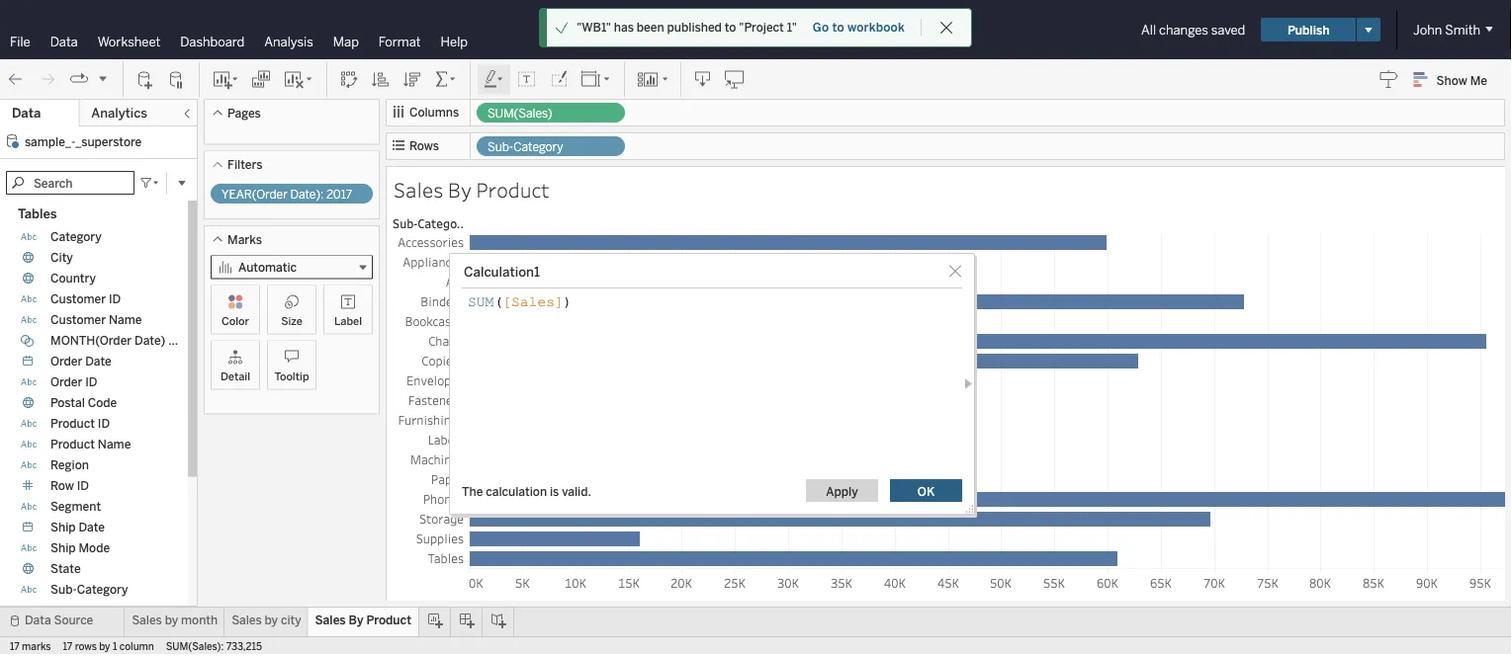 Task type: locate. For each thing, give the bounding box(es) containing it.
category up city
[[50, 230, 102, 244]]

1 vertical spatial sales by product
[[315, 614, 412, 628]]

the
[[462, 485, 483, 499]]

1 order from the top
[[50, 355, 82, 369]]

id
[[109, 292, 121, 307], [85, 375, 97, 390], [98, 417, 110, 431], [77, 479, 89, 494]]

sub-category
[[488, 140, 563, 154], [50, 583, 128, 598]]

order for order date
[[50, 355, 82, 369]]

id down code
[[98, 417, 110, 431]]

id for customer id
[[109, 292, 121, 307]]

order up postal
[[50, 375, 82, 390]]

sales by city
[[232, 614, 301, 628]]

date up mode
[[79, 521, 105, 535]]

sales by product
[[394, 176, 550, 203], [315, 614, 412, 628]]

sales up column
[[132, 614, 162, 628]]

sales right city
[[315, 614, 346, 628]]

0 horizontal spatial by
[[349, 614, 364, 628]]

1 horizontal spatial sub-
[[488, 140, 514, 154]]

2 horizontal spatial by
[[265, 614, 278, 628]]

sub-
[[488, 140, 514, 154], [50, 583, 77, 598]]

sum(sales):
[[166, 641, 224, 653]]

apply
[[826, 485, 859, 499]]

data source
[[25, 614, 93, 628]]

2 17 from the left
[[63, 641, 72, 653]]

marks
[[22, 641, 51, 653]]

highlight image
[[483, 70, 506, 90]]

0 vertical spatial category
[[514, 140, 563, 154]]

[sales]
[[503, 295, 564, 311]]

saved
[[1212, 22, 1246, 38]]

analytics
[[91, 105, 147, 121]]

dialog
[[449, 253, 990, 515]]

1 vertical spatial name
[[98, 438, 131, 452]]

Search text field
[[6, 171, 135, 195]]

success image
[[555, 21, 569, 35]]

17 left the 'rows'
[[63, 641, 72, 653]]

ship down segment
[[50, 521, 76, 535]]

to inside alert
[[725, 20, 737, 35]]

sub-category up measure names
[[50, 583, 128, 598]]

name
[[109, 313, 142, 327], [98, 438, 131, 452]]

17 left marks
[[10, 641, 19, 653]]

product down postal
[[50, 417, 95, 431]]

column
[[120, 641, 154, 653]]

ok
[[918, 485, 935, 499]]

by left month
[[165, 614, 178, 628]]

sub- down state
[[50, 583, 77, 598]]

by
[[448, 176, 472, 203], [349, 614, 364, 628]]

replay animation image right redo 'image'
[[69, 70, 89, 89]]

sorted descending by sum of sales within sub-category image
[[403, 70, 422, 90]]

"wb1" has been published to "project 1" alert
[[577, 19, 797, 37]]

tables
[[18, 206, 57, 222]]

id right 'row'
[[77, 479, 89, 494]]

Accessories, Sub-Category. Press Space to toggle selection. Press Escape to go back to the left margin. Use arrow keys to navigate headers text field
[[390, 233, 469, 252]]

Paper, Sub-Category. Press Space to toggle selection. Press Escape to go back to the left margin. Use arrow keys to navigate headers text field
[[390, 470, 469, 490]]

sales by product right city
[[315, 614, 412, 628]]

year(order date): 2017
[[222, 187, 352, 202]]

2 ship from the top
[[50, 542, 76, 556]]

customer down country
[[50, 292, 106, 307]]

calculation1
[[464, 265, 540, 280]]

sub-category down sum(sales)
[[488, 140, 563, 154]]

product name
[[50, 438, 131, 452]]

1 to from the left
[[725, 20, 737, 35]]

publish
[[1288, 23, 1330, 37]]

1 vertical spatial date
[[79, 521, 105, 535]]

sub- down sum(sales)
[[488, 140, 514, 154]]

by left city
[[265, 614, 278, 628]]

Fasteners, Sub-Category. Press Space to toggle selection. Press Escape to go back to the left margin. Use arrow keys to navigate headers text field
[[390, 391, 469, 411]]

show me
[[1437, 73, 1488, 87]]

city
[[50, 251, 73, 265]]

Appliances, Sub-Category. Press Space to toggle selection. Press Escape to go back to the left margin. Use arrow keys to navigate headers text field
[[390, 252, 469, 272]]

product down tables, sub-category. press space to toggle selection. press escape to go back to the left margin. use arrow keys to navigate headers text field at the bottom left of the page
[[367, 614, 412, 628]]

2 order from the top
[[50, 375, 82, 390]]

data up marks
[[25, 614, 51, 628]]

0 vertical spatial order
[[50, 355, 82, 369]]

1 17 from the left
[[10, 641, 19, 653]]

1 customer from the top
[[50, 292, 106, 307]]

sample_-
[[25, 135, 75, 149]]

customer down customer id
[[50, 313, 106, 327]]

marks. press enter to open the view data window.. use arrow keys to navigate data visualization elements. image
[[469, 233, 1512, 570]]

replay animation image up analytics at the left of the page
[[97, 72, 109, 84]]

1 vertical spatial ship
[[50, 542, 76, 556]]

show mark labels image
[[517, 70, 537, 90]]

code
[[88, 396, 117, 411]]

order date
[[50, 355, 112, 369]]

published
[[667, 20, 722, 35]]

1 horizontal spatial by
[[165, 614, 178, 628]]

"project
[[739, 20, 784, 35]]

1 vertical spatial sub-
[[50, 583, 77, 598]]

worksheet
[[98, 34, 161, 49]]

0 horizontal spatial by
[[99, 641, 110, 653]]

to
[[725, 20, 737, 35], [833, 20, 845, 35]]

0 vertical spatial ship
[[50, 521, 76, 535]]

1 horizontal spatial sub-category
[[488, 140, 563, 154]]

state
[[50, 562, 81, 577]]

1 horizontal spatial to
[[833, 20, 845, 35]]

0 vertical spatial customer
[[50, 292, 106, 307]]

Machines, Sub-Category. Press Space to toggle selection. Press Escape to go back to the left margin. Use arrow keys to navigate headers text field
[[390, 450, 469, 470]]

file
[[10, 34, 30, 49]]

open and edit this workbook in tableau desktop image
[[725, 70, 745, 90]]

workbook
[[848, 20, 905, 35]]

id up customer name
[[109, 292, 121, 307]]

changes
[[1160, 22, 1209, 38]]

rows
[[75, 641, 97, 653]]

sales by product down rows
[[394, 176, 550, 203]]

names
[[101, 604, 139, 618]]

0 vertical spatial sub-
[[488, 140, 514, 154]]

by left 1
[[99, 641, 110, 653]]

0 vertical spatial name
[[109, 313, 142, 327]]

ship up state
[[50, 542, 76, 556]]

ship
[[50, 521, 76, 535], [50, 542, 76, 556]]

data
[[50, 34, 78, 49], [12, 105, 41, 121], [25, 614, 51, 628]]

1 vertical spatial by
[[349, 614, 364, 628]]

to right "go"
[[833, 20, 845, 35]]

category down sum(sales)
[[514, 140, 563, 154]]

date for order date
[[85, 355, 112, 369]]

order up the order id
[[50, 355, 82, 369]]

customer for customer name
[[50, 313, 106, 327]]

all changes saved
[[1142, 22, 1246, 38]]

sorted ascending by sum of sales within sub-category image
[[371, 70, 391, 90]]

2 to from the left
[[833, 20, 845, 35]]

id up postal code
[[85, 375, 97, 390]]

size
[[281, 315, 303, 328]]

smith
[[1446, 22, 1481, 38]]

month(order
[[50, 334, 132, 348]]

1 vertical spatial customer
[[50, 313, 106, 327]]

measure
[[50, 604, 98, 618]]

17
[[10, 641, 19, 653], [63, 641, 72, 653]]

Tables, Sub-Category. Press Space to toggle selection. Press Escape to go back to the left margin. Use arrow keys to navigate headers text field
[[390, 549, 469, 569]]

ship for ship mode
[[50, 542, 76, 556]]

1 ship from the top
[[50, 521, 76, 535]]

month
[[181, 614, 218, 628]]

name down product id
[[98, 438, 131, 452]]

map
[[333, 34, 359, 49]]

0 horizontal spatial to
[[725, 20, 737, 35]]

(
[[494, 295, 503, 311]]

Supplies, Sub-Category. Press Space to toggle selection. Press Escape to go back to the left margin. Use arrow keys to navigate headers text field
[[390, 529, 469, 549]]

sales by month
[[132, 614, 218, 628]]

0 horizontal spatial replay animation image
[[69, 70, 89, 89]]

order id
[[50, 375, 97, 390]]

pause auto updates image
[[167, 70, 187, 90]]

mode
[[79, 542, 110, 556]]

pages
[[228, 106, 261, 120]]

duplicate image
[[251, 70, 271, 90]]

data up redo 'image'
[[50, 34, 78, 49]]

undo image
[[6, 70, 26, 90]]

replay animation image
[[69, 70, 89, 89], [97, 72, 109, 84]]

automatic button
[[211, 256, 373, 280]]

1"
[[787, 20, 797, 35]]

filters
[[228, 158, 263, 172]]

17 for 17 marks
[[10, 641, 19, 653]]

1 vertical spatial data
[[12, 105, 41, 121]]

0 horizontal spatial 17
[[10, 641, 19, 653]]

by up accessories, sub-category. press space to toggle selection. press escape to go back to the left margin. use arrow keys to navigate headers "text field"
[[448, 176, 472, 203]]

resize se image
[[965, 505, 975, 514]]

id for product id
[[98, 417, 110, 431]]

name up month(order date) set
[[109, 313, 142, 327]]

0 vertical spatial date
[[85, 355, 112, 369]]

1 horizontal spatial by
[[448, 176, 472, 203]]

ship date
[[50, 521, 105, 535]]

format workbook image
[[549, 70, 569, 90]]

product id
[[50, 417, 110, 431]]

order
[[50, 355, 82, 369], [50, 375, 82, 390]]

by right city
[[349, 614, 364, 628]]

category up measure names
[[77, 583, 128, 598]]

1 vertical spatial sub-category
[[50, 583, 128, 598]]

data down undo 'icon'
[[12, 105, 41, 121]]

name for product name
[[98, 438, 131, 452]]

data guide image
[[1380, 69, 1400, 89]]

2 customer from the top
[[50, 313, 106, 327]]

1 horizontal spatial 17
[[63, 641, 72, 653]]

product
[[476, 176, 550, 203], [50, 417, 95, 431], [50, 438, 95, 452], [367, 614, 412, 628]]

customer for customer id
[[50, 292, 106, 307]]

to left "project
[[725, 20, 737, 35]]

show
[[1437, 73, 1468, 87]]

0 vertical spatial sales by product
[[394, 176, 550, 203]]

"wb1" has been published to "project 1"
[[577, 20, 797, 35]]

date down month(order
[[85, 355, 112, 369]]

product up region
[[50, 438, 95, 452]]

1 vertical spatial order
[[50, 375, 82, 390]]

calculation
[[486, 485, 547, 499]]

region
[[50, 459, 89, 473]]



Task type: describe. For each thing, give the bounding box(es) containing it.
17 rows by 1 column
[[63, 641, 154, 653]]

has
[[614, 20, 634, 35]]

0 horizontal spatial sub-category
[[50, 583, 128, 598]]

0 vertical spatial by
[[448, 176, 472, 203]]

1 vertical spatial category
[[50, 230, 102, 244]]

marks
[[228, 233, 262, 247]]

Labels, Sub-Category. Press Space to toggle selection. Press Escape to go back to the left margin. Use arrow keys to navigate headers text field
[[390, 430, 469, 450]]

format
[[379, 34, 421, 49]]

collapse image
[[181, 108, 193, 120]]

city
[[281, 614, 301, 628]]

Copiers, Sub-Category. Press Space to toggle selection. Press Escape to go back to the left margin. Use arrow keys to navigate headers text field
[[390, 351, 469, 371]]

date):
[[291, 187, 324, 202]]

rows
[[410, 139, 439, 153]]

733,215
[[226, 641, 262, 653]]

dialog containing sum
[[449, 253, 990, 515]]

country
[[50, 272, 96, 286]]

2 vertical spatial category
[[77, 583, 128, 598]]

Furnishings, Sub-Category. Press Space to toggle selection. Press Escape to go back to the left margin. Use arrow keys to navigate headers text field
[[390, 411, 469, 430]]

sum(sales): 733,215
[[166, 641, 262, 653]]

columns
[[410, 105, 459, 120]]

product down sum(sales)
[[476, 176, 550, 203]]

dashboard
[[180, 34, 245, 49]]

automatic
[[238, 260, 297, 275]]

17 for 17 rows by 1 column
[[63, 641, 72, 653]]

source
[[54, 614, 93, 628]]

month(order date) set
[[50, 334, 187, 348]]

john smith
[[1414, 22, 1481, 38]]

postal
[[50, 396, 85, 411]]

go to workbook link
[[812, 19, 906, 36]]

by for month
[[165, 614, 178, 628]]

label
[[334, 315, 362, 328]]

Chairs, Sub-Category. Press Space to toggle selection. Press Escape to go back to the left margin. Use arrow keys to navigate headers text field
[[390, 331, 469, 351]]

Art, Sub-Category. Press Space to toggle selection. Press Escape to go back to the left margin. Use arrow keys to navigate headers text field
[[390, 272, 469, 292]]

help
[[441, 34, 468, 49]]

clear sheet image
[[283, 70, 315, 90]]

valid.
[[562, 485, 591, 499]]

new data source image
[[136, 70, 155, 90]]

color
[[222, 315, 249, 328]]

wb1
[[777, 20, 810, 39]]

john
[[1414, 22, 1443, 38]]

tooltip
[[275, 370, 309, 383]]

sum
[[468, 295, 494, 311]]

ship for ship date
[[50, 521, 76, 535]]

totals image
[[434, 70, 458, 90]]

fit image
[[581, 70, 612, 90]]

date)
[[135, 334, 165, 348]]

0 vertical spatial data
[[50, 34, 78, 49]]

2 vertical spatial data
[[25, 614, 51, 628]]

Binders, Sub-Category. Press Space to toggle selection. Press Escape to go back to the left margin. Use arrow keys to navigate headers text field
[[390, 292, 469, 312]]

id for order id
[[85, 375, 97, 390]]

been
[[637, 20, 665, 35]]

download image
[[694, 70, 713, 90]]

new worksheet image
[[212, 70, 239, 90]]

analysis
[[264, 34, 313, 49]]

0 horizontal spatial sub-
[[50, 583, 77, 598]]

id for row id
[[77, 479, 89, 494]]

Bookcases, Sub-Category. Press Space to toggle selection. Press Escape to go back to the left margin. Use arrow keys to navigate headers text field
[[390, 312, 469, 331]]

by for city
[[265, 614, 278, 628]]

sum(sales)
[[488, 106, 553, 121]]

sum ( [sales] )
[[468, 295, 572, 311]]

sales up 733,215
[[232, 614, 262, 628]]

sales down rows
[[394, 176, 444, 203]]

order for order id
[[50, 375, 82, 390]]

date for ship date
[[79, 521, 105, 535]]

2017
[[326, 187, 352, 202]]

segment
[[50, 500, 101, 514]]

is
[[550, 485, 559, 499]]

)
[[564, 295, 572, 311]]

me
[[1471, 73, 1488, 87]]

_superstore
[[75, 135, 142, 149]]

customer name
[[50, 313, 142, 327]]

year(order
[[222, 187, 288, 202]]

Storage, Sub-Category. Press Space to toggle selection. Press Escape to go back to the left margin. Use arrow keys to navigate headers text field
[[390, 510, 469, 529]]

measure names
[[50, 604, 139, 618]]

17 marks
[[10, 641, 51, 653]]

ok button
[[890, 480, 963, 503]]

go
[[813, 20, 829, 35]]

row
[[50, 479, 74, 494]]

all
[[1142, 22, 1157, 38]]

Envelopes, Sub-Category. Press Space to toggle selection. Press Escape to go back to the left margin. Use arrow keys to navigate headers text field
[[390, 371, 469, 391]]

redo image
[[38, 70, 57, 90]]

ship mode
[[50, 542, 110, 556]]

swap rows and columns image
[[339, 70, 359, 90]]

the calculation is valid.
[[462, 485, 591, 499]]

publish button
[[1262, 18, 1357, 42]]

Phones, Sub-Category. Press Space to toggle selection. Press Escape to go back to the left margin. Use arrow keys to navigate headers text field
[[390, 490, 469, 510]]

detail
[[221, 370, 250, 383]]

go to workbook
[[813, 20, 905, 35]]

"wb1"
[[577, 20, 611, 35]]

sample_-_superstore
[[25, 135, 142, 149]]

row id
[[50, 479, 89, 494]]

0 vertical spatial sub-category
[[488, 140, 563, 154]]

1 horizontal spatial replay animation image
[[97, 72, 109, 84]]

name for customer name
[[109, 313, 142, 327]]

show/hide cards image
[[637, 70, 669, 90]]

show me button
[[1406, 64, 1506, 95]]

apply button
[[806, 480, 879, 503]]

customer id
[[50, 292, 121, 307]]

postal code
[[50, 396, 117, 411]]

set
[[168, 334, 187, 348]]



Task type: vqa. For each thing, say whether or not it's contained in the screenshot.
published
yes



